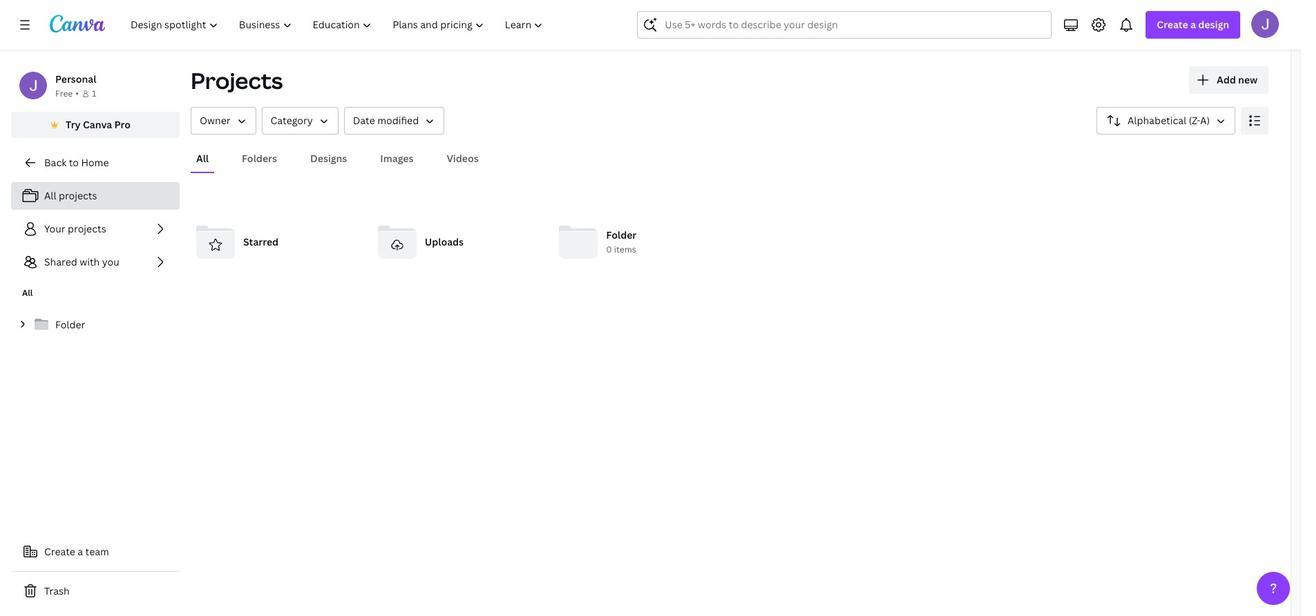 Task type: vqa. For each thing, say whether or not it's contained in the screenshot.
the leftmost Worksheet By Education Resource Hub
no



Task type: locate. For each thing, give the bounding box(es) containing it.
designs button
[[305, 146, 353, 172]]

1 horizontal spatial create
[[1157, 18, 1188, 31]]

create left team
[[44, 546, 75, 559]]

a)
[[1200, 114, 1210, 127]]

0 horizontal spatial create
[[44, 546, 75, 559]]

a inside create a design dropdown button
[[1190, 18, 1196, 31]]

new
[[1238, 73, 1257, 86]]

1 horizontal spatial folder
[[606, 229, 636, 242]]

free
[[55, 88, 73, 99]]

try canva pro button
[[11, 112, 180, 138]]

list
[[11, 182, 180, 276]]

1 vertical spatial projects
[[68, 222, 106, 236]]

top level navigation element
[[122, 11, 555, 39]]

team
[[85, 546, 109, 559]]

category
[[271, 114, 313, 127]]

uploads link
[[372, 218, 543, 267]]

your
[[44, 222, 65, 236]]

a inside create a team button
[[78, 546, 83, 559]]

Date modified button
[[344, 107, 444, 135]]

projects for your projects
[[68, 222, 106, 236]]

1
[[92, 88, 96, 99]]

0 vertical spatial folder
[[606, 229, 636, 242]]

•
[[75, 88, 79, 99]]

a left team
[[78, 546, 83, 559]]

1 vertical spatial a
[[78, 546, 83, 559]]

alphabetical
[[1128, 114, 1186, 127]]

projects right your
[[68, 222, 106, 236]]

create inside dropdown button
[[1157, 18, 1188, 31]]

2 vertical spatial all
[[22, 287, 33, 299]]

a left design
[[1190, 18, 1196, 31]]

folder for folder
[[55, 319, 85, 332]]

0 vertical spatial projects
[[59, 189, 97, 202]]

create a design
[[1157, 18, 1229, 31]]

videos button
[[441, 146, 484, 172]]

create a team button
[[11, 539, 180, 567]]

personal
[[55, 73, 96, 86]]

designs
[[310, 152, 347, 165]]

folder down shared
[[55, 319, 85, 332]]

1 horizontal spatial a
[[1190, 18, 1196, 31]]

Sort by button
[[1097, 107, 1235, 135]]

1 vertical spatial folder
[[55, 319, 85, 332]]

a for team
[[78, 546, 83, 559]]

folders button
[[236, 146, 283, 172]]

folders
[[242, 152, 277, 165]]

projects
[[59, 189, 97, 202], [68, 222, 106, 236]]

1 vertical spatial all
[[44, 189, 56, 202]]

2 horizontal spatial all
[[196, 152, 209, 165]]

shared with you
[[44, 256, 119, 269]]

create inside button
[[44, 546, 75, 559]]

try canva pro
[[66, 118, 131, 131]]

all
[[196, 152, 209, 165], [44, 189, 56, 202], [22, 287, 33, 299]]

0 vertical spatial create
[[1157, 18, 1188, 31]]

0 vertical spatial all
[[196, 152, 209, 165]]

projects for all projects
[[59, 189, 97, 202]]

0 horizontal spatial folder
[[55, 319, 85, 332]]

list containing all projects
[[11, 182, 180, 276]]

all inside all projects link
[[44, 189, 56, 202]]

your projects link
[[11, 216, 180, 243]]

0 horizontal spatial all
[[22, 287, 33, 299]]

shared with you link
[[11, 249, 180, 276]]

folder
[[606, 229, 636, 242], [55, 319, 85, 332]]

folder up items
[[606, 229, 636, 242]]

0 horizontal spatial a
[[78, 546, 83, 559]]

create left design
[[1157, 18, 1188, 31]]

all for all button
[[196, 152, 209, 165]]

all inside all button
[[196, 152, 209, 165]]

create a team
[[44, 546, 109, 559]]

0 vertical spatial a
[[1190, 18, 1196, 31]]

create
[[1157, 18, 1188, 31], [44, 546, 75, 559]]

projects down back to home
[[59, 189, 97, 202]]

1 horizontal spatial all
[[44, 189, 56, 202]]

uploads
[[425, 236, 464, 249]]

all projects
[[44, 189, 97, 202]]

a
[[1190, 18, 1196, 31], [78, 546, 83, 559]]

None search field
[[637, 11, 1052, 39]]

back to home link
[[11, 149, 180, 177]]

folder inside folder link
[[55, 319, 85, 332]]

1 vertical spatial create
[[44, 546, 75, 559]]



Task type: describe. For each thing, give the bounding box(es) containing it.
images
[[380, 152, 414, 165]]

a for design
[[1190, 18, 1196, 31]]

add
[[1217, 73, 1236, 86]]

pro
[[114, 118, 131, 131]]

all for all projects
[[44, 189, 56, 202]]

you
[[102, 256, 119, 269]]

(z-
[[1189, 114, 1200, 127]]

with
[[80, 256, 100, 269]]

0
[[606, 244, 612, 256]]

date modified
[[353, 114, 419, 127]]

Category button
[[262, 107, 338, 135]]

trash link
[[11, 578, 180, 606]]

Search search field
[[665, 12, 1024, 38]]

add new button
[[1189, 66, 1269, 94]]

create for create a team
[[44, 546, 75, 559]]

videos
[[447, 152, 479, 165]]

jacob simon image
[[1251, 10, 1279, 38]]

starred
[[243, 236, 278, 249]]

add new
[[1217, 73, 1257, 86]]

owner
[[200, 114, 230, 127]]

folder 0 items
[[606, 229, 636, 256]]

design
[[1198, 18, 1229, 31]]

create for create a design
[[1157, 18, 1188, 31]]

your projects
[[44, 222, 106, 236]]

folder for folder 0 items
[[606, 229, 636, 242]]

trash
[[44, 585, 70, 598]]

shared
[[44, 256, 77, 269]]

items
[[614, 244, 636, 256]]

date
[[353, 114, 375, 127]]

free •
[[55, 88, 79, 99]]

try
[[66, 118, 81, 131]]

alphabetical (z-a)
[[1128, 114, 1210, 127]]

starred link
[[191, 218, 361, 267]]

create a design button
[[1146, 11, 1240, 39]]

all projects link
[[11, 182, 180, 210]]

back to home
[[44, 156, 109, 169]]

home
[[81, 156, 109, 169]]

folder link
[[11, 311, 180, 340]]

all button
[[191, 146, 214, 172]]

canva
[[83, 118, 112, 131]]

modified
[[377, 114, 419, 127]]

Owner button
[[191, 107, 256, 135]]

back
[[44, 156, 66, 169]]

projects
[[191, 66, 283, 95]]

to
[[69, 156, 79, 169]]

images button
[[375, 146, 419, 172]]



